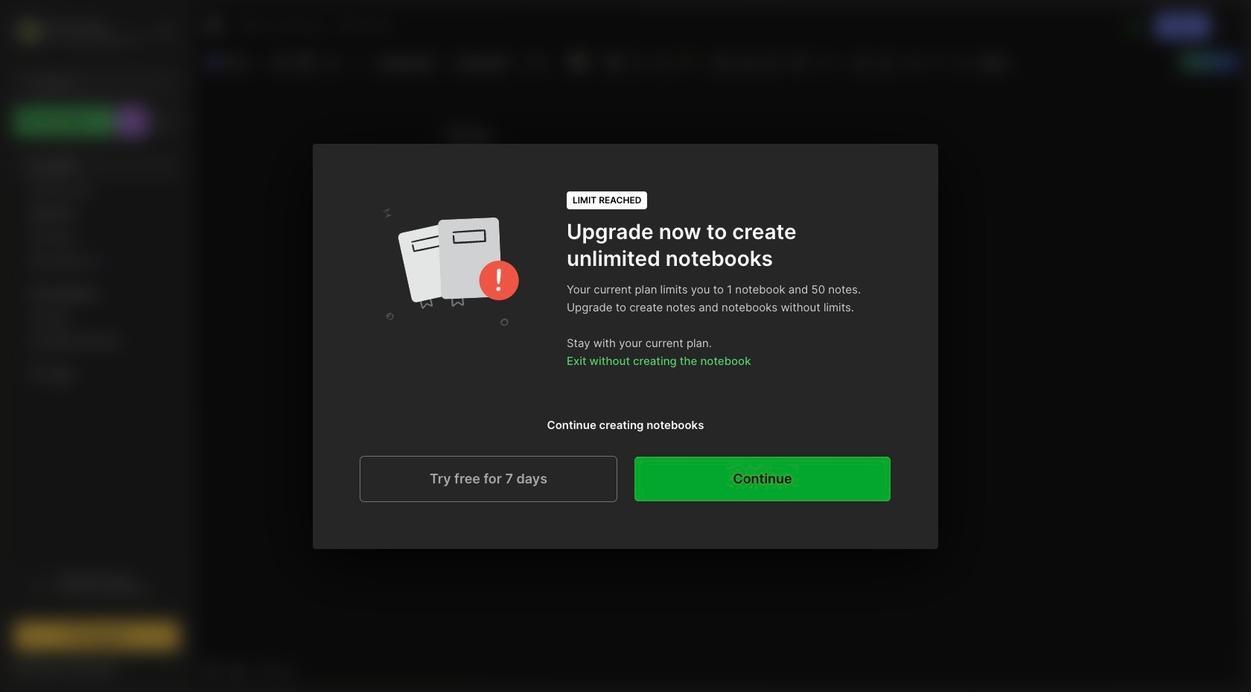 Task type: locate. For each thing, give the bounding box(es) containing it.
font family image
[[454, 52, 522, 72]]

font size image
[[526, 52, 563, 72]]

expand note image
[[205, 17, 223, 35]]

tree inside main element
[[5, 145, 188, 550]]

task image
[[270, 51, 291, 72]]

superscript image
[[928, 51, 948, 72]]

font color image
[[567, 51, 603, 72]]

expand notebooks image
[[19, 290, 28, 299]]

outdent image
[[876, 51, 897, 72]]

main element
[[0, 0, 194, 692]]

strikethrough image
[[904, 51, 925, 72]]

bold image
[[604, 51, 625, 72]]

expand tags image
[[19, 314, 28, 323]]

Search text field
[[41, 76, 166, 90]]

None search field
[[41, 74, 166, 92]]

underline image
[[652, 51, 673, 72]]

add a reminder image
[[203, 663, 221, 681]]

Note Editor text field
[[194, 77, 1246, 656]]

numbered list image
[[738, 51, 758, 72]]

tree
[[5, 145, 188, 550]]



Task type: vqa. For each thing, say whether or not it's contained in the screenshot.
tab
no



Task type: describe. For each thing, give the bounding box(es) containing it.
add tag image
[[229, 663, 247, 681]]

subscript image
[[951, 51, 972, 72]]

calendar event image
[[294, 51, 315, 72]]

more image
[[977, 52, 1022, 72]]

bulleted list image
[[714, 51, 735, 72]]

heading level image
[[376, 52, 451, 72]]

insert image
[[203, 52, 269, 72]]

insert link image
[[789, 51, 810, 72]]

alignment image
[[815, 51, 851, 72]]

none search field inside main element
[[41, 74, 166, 92]]

checklist image
[[761, 51, 782, 72]]

indent image
[[852, 51, 873, 72]]

italic image
[[628, 51, 649, 72]]

note window element
[[194, 4, 1247, 688]]

undo image
[[322, 51, 343, 72]]

highlight image
[[674, 51, 709, 72]]



